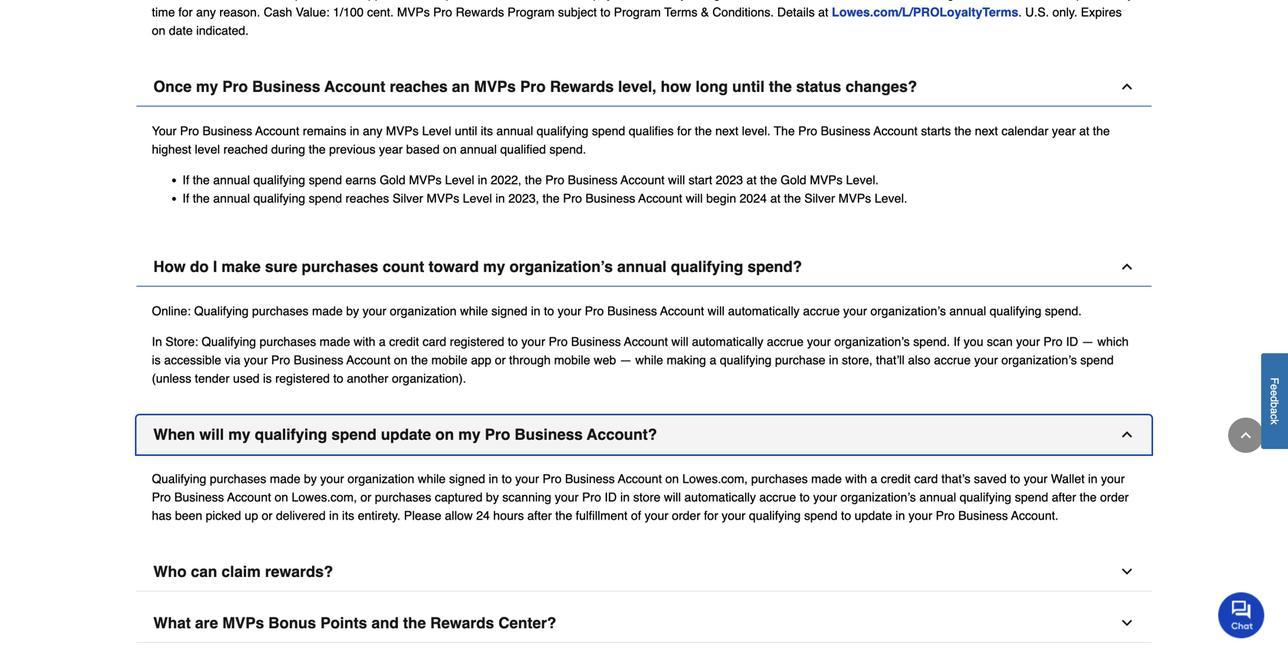 Task type: vqa. For each thing, say whether or not it's contained in the screenshot.
the right at
yes



Task type: describe. For each thing, give the bounding box(es) containing it.
0 horizontal spatial registered
[[275, 371, 330, 385]]

bonus
[[268, 614, 316, 632]]

chevron down image
[[1119, 616, 1135, 631]]

its inside your pro business account remains in any mvps level until its annual qualifying spend qualifies for the next level. the pro business account starts the next calendar year at the highest level reached during the previous year based on annual qualified spend.
[[481, 124, 493, 138]]

organization).
[[392, 371, 466, 385]]

do
[[190, 258, 209, 275]]

has
[[152, 509, 172, 523]]

make
[[221, 258, 261, 275]]

app
[[471, 353, 491, 367]]

based
[[406, 142, 440, 156]]

lowes.com/l/proloyaltyterms
[[832, 5, 1018, 19]]

signed inside the qualifying purchases made by your organization while signed in to your pro business account on lowes.com, purchases made with a credit card that's saved to your wallet in your pro business account on lowes.com, or purchases captured by scanning your pro id in store will automatically accrue to your organization's annual qualifying spend after the order has been picked up or delivered in its entirety. please allow 24 hours after the fulfillment of your order for your qualifying spend to update in your pro business account.
[[449, 472, 485, 486]]

1 vertical spatial lowes.com,
[[292, 490, 357, 504]]

how
[[661, 78, 691, 95]]

1 gold from the left
[[380, 173, 406, 187]]

toward
[[429, 258, 479, 275]]

also
[[908, 353, 931, 367]]

another
[[347, 371, 388, 385]]

web
[[594, 353, 616, 367]]

d
[[1269, 396, 1281, 402]]

any
[[363, 124, 383, 138]]

annual inside button
[[617, 258, 667, 275]]

center?
[[498, 614, 556, 632]]

you
[[964, 334, 984, 349]]

0 vertical spatial organization
[[390, 304, 457, 318]]

. u.s. only. expires on date indicated.
[[152, 5, 1122, 37]]

starts
[[921, 124, 951, 138]]

making
[[667, 353, 706, 367]]

2023,
[[508, 191, 539, 205]]

account up making
[[660, 304, 704, 318]]

once my pro business account reaches an mvps pro rewards level, how long until the status changes? button
[[136, 67, 1152, 106]]

1 vertical spatial by
[[304, 472, 317, 486]]

1 vertical spatial if
[[182, 191, 189, 205]]

1 next from the left
[[715, 124, 739, 138]]

indicated.
[[196, 23, 249, 37]]

id inside the qualifying purchases made by your organization while signed in to your pro business account on lowes.com, purchases made with a credit card that's saved to your wallet in your pro business account on lowes.com, or purchases captured by scanning your pro id in store will automatically accrue to your organization's annual qualifying spend after the order has been picked up or delivered in its entirety. please allow 24 hours after the fulfillment of your order for your qualifying spend to update in your pro business account.
[[605, 490, 617, 504]]

organization inside the qualifying purchases made by your organization while signed in to your pro business account on lowes.com, purchases made with a credit card that's saved to your wallet in your pro business account on lowes.com, or purchases captured by scanning your pro id in store will automatically accrue to your organization's annual qualifying spend after the order has been picked up or delivered in its entirety. please allow 24 hours after the fulfillment of your order for your qualifying spend to update in your pro business account.
[[348, 472, 414, 486]]

card inside in store: qualifying purchases made with a credit card registered to your pro business account will automatically accrue your organization's spend. if you scan your pro id — which is accessible via your pro business account on the mobile app or through mobile web — while making a qualifying purchase in store, that'll also accrue your organization's spend (unless tender used is registered to another organization).
[[423, 334, 446, 349]]

level.
[[742, 124, 771, 138]]

start
[[689, 173, 712, 187]]

spend. inside your pro business account remains in any mvps level until its annual qualifying spend qualifies for the next level. the pro business account starts the next calendar year at the highest level reached during the previous year based on annual qualified spend.
[[549, 142, 586, 156]]

chevron up image for once my pro business account reaches an mvps pro rewards level, how long until the status changes?
[[1119, 79, 1135, 94]]

used
[[233, 371, 260, 385]]

account up during
[[255, 124, 299, 138]]

1 vertical spatial spend.
[[1045, 304, 1082, 318]]

k
[[1269, 420, 1281, 425]]

update inside button
[[381, 426, 431, 443]]

0 vertical spatial while
[[460, 304, 488, 318]]

on inside button
[[435, 426, 454, 443]]

2 next from the left
[[975, 124, 998, 138]]

rewards?
[[265, 563, 333, 581]]

are
[[195, 614, 218, 632]]

picked
[[206, 509, 241, 523]]

f e e d b a c k
[[1269, 378, 1281, 425]]

0 vertical spatial qualifying
[[194, 304, 249, 318]]

store
[[633, 490, 661, 504]]

store,
[[842, 353, 873, 367]]

level
[[195, 142, 220, 156]]

an
[[452, 78, 470, 95]]

2022,
[[491, 173, 521, 187]]

during
[[271, 142, 305, 156]]

if the annual qualifying spend earns gold mvps level in 2022, the pro business account will start 2023 at the gold mvps level. if the annual qualifying spend reaches silver mvps level in 2023, the pro business account will begin 2024 at the silver mvps level.
[[182, 173, 907, 205]]

rewards inside button
[[430, 614, 494, 632]]

2024
[[740, 191, 767, 205]]

c
[[1269, 414, 1281, 420]]

once my pro business account reaches an mvps pro rewards level, how long until the status changes?
[[153, 78, 917, 95]]

accrue inside the qualifying purchases made by your organization while signed in to your pro business account on lowes.com, purchases made with a credit card that's saved to your wallet in your pro business account on lowes.com, or purchases captured by scanning your pro id in store will automatically accrue to your organization's annual qualifying spend after the order has been picked up or delivered in its entirety. please allow 24 hours after the fulfillment of your order for your qualifying spend to update in your pro business account.
[[759, 490, 796, 504]]

until inside your pro business account remains in any mvps level until its annual qualifying spend qualifies for the next level. the pro business account starts the next calendar year at the highest level reached during the previous year based on annual qualified spend.
[[455, 124, 477, 138]]

organization's inside button
[[510, 258, 613, 275]]

how
[[153, 258, 186, 275]]

a inside the qualifying purchases made by your organization while signed in to your pro business account on lowes.com, purchases made with a credit card that's saved to your wallet in your pro business account on lowes.com, or purchases captured by scanning your pro id in store will automatically accrue to your organization's annual qualifying spend after the order has been picked up or delivered in its entirety. please allow 24 hours after the fulfillment of your order for your qualifying spend to update in your pro business account.
[[871, 472, 877, 486]]

your
[[152, 124, 177, 138]]

2 mobile from the left
[[554, 353, 590, 367]]

with inside in store: qualifying purchases made with a credit card registered to your pro business account will automatically accrue your organization's spend. if you scan your pro id — which is accessible via your pro business account on the mobile app or through mobile web — while making a qualifying purchase in store, that'll also accrue your organization's spend (unless tender used is registered to another organization).
[[354, 334, 375, 349]]

account.
[[1011, 509, 1059, 523]]

begin
[[706, 191, 736, 205]]

hours
[[493, 509, 524, 523]]

fulfillment
[[576, 509, 628, 523]]

level for until
[[422, 124, 451, 138]]

previous
[[329, 142, 376, 156]]

0 vertical spatial registered
[[450, 334, 504, 349]]

entirety.
[[358, 509, 401, 523]]

qualifying purchases made by your organization while signed in to your pro business account on lowes.com, purchases made with a credit card that's saved to your wallet in your pro business account on lowes.com, or purchases captured by scanning your pro id in store will automatically accrue to your organization's annual qualifying spend after the order has been picked up or delivered in its entirety. please allow 24 hours after the fulfillment of your order for your qualifying spend to update in your pro business account.
[[152, 472, 1129, 523]]

status
[[796, 78, 841, 95]]

0 horizontal spatial or
[[262, 509, 273, 523]]

chevron down image
[[1119, 564, 1135, 579]]

made inside in store: qualifying purchases made with a credit card registered to your pro business account will automatically accrue your organization's spend. if you scan your pro id — which is accessible via your pro business account on the mobile app or through mobile web — while making a qualifying purchase in store, that'll also accrue your organization's spend (unless tender used is registered to another organization).
[[320, 334, 350, 349]]

0 vertical spatial signed
[[491, 304, 528, 318]]

points
[[320, 614, 367, 632]]

0 vertical spatial if
[[182, 173, 189, 187]]

1 mobile from the left
[[431, 353, 468, 367]]

qualifying inside in store: qualifying purchases made with a credit card registered to your pro business account will automatically accrue your organization's spend. if you scan your pro id — which is accessible via your pro business account on the mobile app or through mobile web — while making a qualifying purchase in store, that'll also accrue your organization's spend (unless tender used is registered to another organization).
[[202, 334, 256, 349]]

chevron up image inside scroll to top element
[[1238, 428, 1254, 443]]

business inside once my pro business account reaches an mvps pro rewards level, how long until the status changes? button
[[252, 78, 320, 95]]

i
[[213, 258, 217, 275]]

scanning
[[502, 490, 551, 504]]

reaches inside button
[[390, 78, 448, 95]]

purchases inside in store: qualifying purchases made with a credit card registered to your pro business account will automatically accrue your organization's spend. if you scan your pro id — which is accessible via your pro business account on the mobile app or through mobile web — while making a qualifying purchase in store, that'll also accrue your organization's spend (unless tender used is registered to another organization).
[[260, 334, 316, 349]]

been
[[175, 509, 202, 523]]

spend. inside in store: qualifying purchases made with a credit card registered to your pro business account will automatically accrue your organization's spend. if you scan your pro id — which is accessible via your pro business account on the mobile app or through mobile web — while making a qualifying purchase in store, that'll also accrue your organization's spend (unless tender used is registered to another organization).
[[913, 334, 950, 349]]

claim
[[222, 563, 261, 581]]

count
[[383, 258, 424, 275]]

annual inside the qualifying purchases made by your organization while signed in to your pro business account on lowes.com, purchases made with a credit card that's saved to your wallet in your pro business account on lowes.com, or purchases captured by scanning your pro id in store will automatically accrue to your organization's annual qualifying spend after the order has been picked up or delivered in its entirety. please allow 24 hours after the fulfillment of your order for your qualifying spend to update in your pro business account.
[[919, 490, 956, 504]]

.
[[1018, 5, 1022, 19]]

spend inside in store: qualifying purchases made with a credit card registered to your pro business account will automatically accrue your organization's spend. if you scan your pro id — which is accessible via your pro business account on the mobile app or through mobile web — while making a qualifying purchase in store, that'll also accrue your organization's spend (unless tender used is registered to another organization).
[[1080, 353, 1114, 367]]

only.
[[1053, 5, 1078, 19]]

f
[[1269, 378, 1281, 384]]

online:
[[152, 304, 191, 318]]

b
[[1269, 402, 1281, 408]]

will inside in store: qualifying purchases made with a credit card registered to your pro business account will automatically accrue your organization's spend. if you scan your pro id — which is accessible via your pro business account on the mobile app or through mobile web — while making a qualifying purchase in store, that'll also accrue your organization's spend (unless tender used is registered to another organization).
[[671, 334, 688, 349]]

credit inside the qualifying purchases made by your organization while signed in to your pro business account on lowes.com, purchases made with a credit card that's saved to your wallet in your pro business account on lowes.com, or purchases captured by scanning your pro id in store will automatically accrue to your organization's annual qualifying spend after the order has been picked up or delivered in its entirety. please allow 24 hours after the fulfillment of your order for your qualifying spend to update in your pro business account.
[[881, 472, 911, 486]]

when
[[153, 426, 195, 443]]

1 horizontal spatial —
[[1082, 334, 1094, 349]]

that's
[[941, 472, 971, 486]]

calendar
[[1002, 124, 1049, 138]]

qualifying inside the qualifying purchases made by your organization while signed in to your pro business account on lowes.com, purchases made with a credit card that's saved to your wallet in your pro business account on lowes.com, or purchases captured by scanning your pro id in store will automatically accrue to your organization's annual qualifying spend after the order has been picked up or delivered in its entirety. please allow 24 hours after the fulfillment of your order for your qualifying spend to update in your pro business account.
[[152, 472, 206, 486]]

purchases inside button
[[302, 258, 378, 275]]

its inside the qualifying purchases made by your organization while signed in to your pro business account on lowes.com, purchases made with a credit card that's saved to your wallet in your pro business account on lowes.com, or purchases captured by scanning your pro id in store will automatically accrue to your organization's annual qualifying spend after the order has been picked up or delivered in its entirety. please allow 24 hours after the fulfillment of your order for your qualifying spend to update in your pro business account.
[[342, 509, 354, 523]]

until inside button
[[732, 78, 765, 95]]

changes?
[[846, 78, 917, 95]]

what are mvps bonus points and the rewards center? button
[[136, 604, 1152, 643]]

of
[[631, 509, 641, 523]]

0 vertical spatial is
[[152, 353, 161, 367]]

who can claim rewards?
[[153, 563, 333, 581]]

while inside in store: qualifying purchases made with a credit card registered to your pro business account will automatically accrue your organization's spend. if you scan your pro id — which is accessible via your pro business account on the mobile app or through mobile web — while making a qualifying purchase in store, that'll also accrue your organization's spend (unless tender used is registered to another organization).
[[635, 353, 663, 367]]

and
[[371, 614, 399, 632]]

1 vertical spatial —
[[620, 353, 632, 367]]

1 vertical spatial after
[[527, 509, 552, 523]]

at inside your pro business account remains in any mvps level until its annual qualifying spend qualifies for the next level. the pro business account starts the next calendar year at the highest level reached during the previous year based on annual qualified spend.
[[1079, 124, 1089, 138]]

through
[[509, 353, 551, 367]]

spend inside button
[[331, 426, 377, 443]]

1 vertical spatial level.
[[875, 191, 907, 205]]

your pro business account remains in any mvps level until its annual qualifying spend qualifies for the next level. the pro business account starts the next calendar year at the highest level reached during the previous year based on annual qualified spend.
[[152, 124, 1110, 156]]

the inside what are mvps bonus points and the rewards center? button
[[403, 614, 426, 632]]

business inside when will my qualifying spend update on my pro business account? button
[[515, 426, 583, 443]]

the inside in store: qualifying purchases made with a credit card registered to your pro business account will automatically accrue your organization's spend. if you scan your pro id — which is accessible via your pro business account on the mobile app or through mobile web — while making a qualifying purchase in store, that'll also accrue your organization's spend (unless tender used is registered to another organization).
[[411, 353, 428, 367]]

via
[[225, 353, 240, 367]]

mvps inside what are mvps bonus points and the rewards center? button
[[222, 614, 264, 632]]

in store: qualifying purchases made with a credit card registered to your pro business account will automatically accrue your organization's spend. if you scan your pro id — which is accessible via your pro business account on the mobile app or through mobile web — while making a qualifying purchase in store, that'll also accrue your organization's spend (unless tender used is registered to another organization).
[[152, 334, 1129, 385]]

level,
[[618, 78, 656, 95]]

qualifies
[[629, 124, 674, 138]]

account?
[[587, 426, 657, 443]]

rewards inside button
[[550, 78, 614, 95]]

1 vertical spatial is
[[263, 371, 272, 385]]

up
[[245, 509, 258, 523]]

card inside the qualifying purchases made by your organization while signed in to your pro business account on lowes.com, purchases made with a credit card that's saved to your wallet in your pro business account on lowes.com, or purchases captured by scanning your pro id in store will automatically accrue to your organization's annual qualifying spend after the order has been picked up or delivered in its entirety. please allow 24 hours after the fulfillment of your order for your qualifying spend to update in your pro business account.
[[914, 472, 938, 486]]

0 horizontal spatial year
[[379, 142, 403, 156]]

scroll to top element
[[1228, 418, 1264, 453]]



Task type: locate. For each thing, give the bounding box(es) containing it.
its up 2022,
[[481, 124, 493, 138]]

0 horizontal spatial silver
[[393, 191, 423, 205]]

automatically up making
[[692, 334, 763, 349]]

qualifying down i on the left top of page
[[194, 304, 249, 318]]

reaches
[[390, 78, 448, 95], [345, 191, 389, 205]]

qualifying
[[194, 304, 249, 318], [202, 334, 256, 349], [152, 472, 206, 486]]

1 vertical spatial for
[[704, 509, 718, 523]]

on up delivered
[[275, 490, 288, 504]]

0 horizontal spatial at
[[746, 173, 757, 187]]

rewards left center? on the left bottom of the page
[[430, 614, 494, 632]]

signed
[[491, 304, 528, 318], [449, 472, 485, 486]]

on inside . u.s. only. expires on date indicated.
[[152, 23, 165, 37]]

0 horizontal spatial for
[[677, 124, 691, 138]]

reaches down "earns"
[[345, 191, 389, 205]]

silver
[[393, 191, 423, 205], [804, 191, 835, 205]]

card left that's
[[914, 472, 938, 486]]

update inside the qualifying purchases made by your organization while signed in to your pro business account on lowes.com, purchases made with a credit card that's saved to your wallet in your pro business account on lowes.com, or purchases captured by scanning your pro id in store will automatically accrue to your organization's annual qualifying spend after the order has been picked up or delivered in its entirety. please allow 24 hours after the fulfillment of your order for your qualifying spend to update in your pro business account.
[[855, 509, 892, 523]]

expires
[[1081, 5, 1122, 19]]

0 vertical spatial lowes.com,
[[682, 472, 748, 486]]

0 horizontal spatial reaches
[[345, 191, 389, 205]]

gold right "earns"
[[380, 173, 406, 187]]

account down "online: qualifying purchases made by your organization while signed in to your pro business account will automatically accrue your organization's annual qualifying spend."
[[624, 334, 668, 349]]

e up d
[[1269, 384, 1281, 390]]

0 vertical spatial for
[[677, 124, 691, 138]]

u.s.
[[1025, 5, 1049, 19]]

qualifying up via
[[202, 334, 256, 349]]

organization up entirety.
[[348, 472, 414, 486]]

is down in
[[152, 353, 161, 367]]

level left 2022,
[[445, 173, 474, 187]]

mobile left web
[[554, 353, 590, 367]]

account up any
[[324, 78, 385, 95]]

0 vertical spatial reaches
[[390, 78, 448, 95]]

reaches left the an
[[390, 78, 448, 95]]

reached
[[223, 142, 268, 156]]

0 horizontal spatial signed
[[449, 472, 485, 486]]

1 vertical spatial credit
[[881, 472, 911, 486]]

0 horizontal spatial until
[[455, 124, 477, 138]]

0 horizontal spatial credit
[[389, 334, 419, 349]]

next left calendar
[[975, 124, 998, 138]]

for right "of"
[[704, 509, 718, 523]]

online: qualifying purchases made by your organization while signed in to your pro business account will automatically accrue your organization's annual qualifying spend.
[[152, 304, 1082, 318]]

level inside your pro business account remains in any mvps level until its annual qualifying spend qualifies for the next level. the pro business account starts the next calendar year at the highest level reached during the previous year based on annual qualified spend.
[[422, 124, 451, 138]]

my right once
[[196, 78, 218, 95]]

for inside the qualifying purchases made by your organization while signed in to your pro business account on lowes.com, purchases made with a credit card that's saved to your wallet in your pro business account on lowes.com, or purchases captured by scanning your pro id in store will automatically accrue to your organization's annual qualifying spend after the order has been picked up or delivered in its entirety. please allow 24 hours after the fulfillment of your order for your qualifying spend to update in your pro business account.
[[704, 509, 718, 523]]

chevron up image inside once my pro business account reaches an mvps pro rewards level, how long until the status changes? button
[[1119, 79, 1135, 94]]

the
[[774, 124, 795, 138]]

registered right used
[[275, 371, 330, 385]]

the
[[769, 78, 792, 95], [695, 124, 712, 138], [954, 124, 972, 138], [1093, 124, 1110, 138], [309, 142, 326, 156], [193, 173, 210, 187], [525, 173, 542, 187], [760, 173, 777, 187], [193, 191, 210, 205], [543, 191, 560, 205], [784, 191, 801, 205], [411, 353, 428, 367], [1080, 490, 1097, 504], [555, 509, 572, 523], [403, 614, 426, 632]]

in inside your pro business account remains in any mvps level until its annual qualifying spend qualifies for the next level. the pro business account starts the next calendar year at the highest level reached during the previous year based on annual qualified spend.
[[350, 124, 359, 138]]

1 vertical spatial reaches
[[345, 191, 389, 205]]

1 horizontal spatial until
[[732, 78, 765, 95]]

1 horizontal spatial spend.
[[913, 334, 950, 349]]

e
[[1269, 384, 1281, 390], [1269, 390, 1281, 396]]

chat invite button image
[[1218, 592, 1265, 639]]

id up fulfillment
[[605, 490, 617, 504]]

in inside in store: qualifying purchases made with a credit card registered to your pro business account will automatically accrue your organization's spend. if you scan your pro id — which is accessible via your pro business account on the mobile app or through mobile web — while making a qualifying purchase in store, that'll also accrue your organization's spend (unless tender used is registered to another organization).
[[829, 353, 839, 367]]

gold down the
[[781, 173, 806, 187]]

who
[[153, 563, 187, 581]]

a inside button
[[1269, 408, 1281, 414]]

how do i make sure purchases count toward my organization's annual qualifying spend? button
[[136, 247, 1152, 287]]

year right calendar
[[1052, 124, 1076, 138]]

0 vertical spatial credit
[[389, 334, 419, 349]]

order right "of"
[[672, 509, 701, 523]]

accrue
[[803, 304, 840, 318], [767, 334, 804, 349], [934, 353, 971, 367], [759, 490, 796, 504]]

the inside once my pro business account reaches an mvps pro rewards level, how long until the status changes? button
[[769, 78, 792, 95]]

a
[[379, 334, 386, 349], [710, 353, 716, 367], [1269, 408, 1281, 414], [871, 472, 877, 486]]

level.
[[846, 173, 879, 187], [875, 191, 907, 205]]

mvps inside your pro business account remains in any mvps level until its annual qualifying spend qualifies for the next level. the pro business account starts the next calendar year at the highest level reached during the previous year based on annual qualified spend.
[[386, 124, 419, 138]]

with inside the qualifying purchases made by your organization while signed in to your pro business account on lowes.com, purchases made with a credit card that's saved to your wallet in your pro business account on lowes.com, or purchases captured by scanning your pro id in store will automatically accrue to your organization's annual qualifying spend after the order has been picked up or delivered in its entirety. please allow 24 hours after the fulfillment of your order for your qualifying spend to update in your pro business account.
[[845, 472, 867, 486]]

0 horizontal spatial while
[[418, 472, 446, 486]]

1 horizontal spatial its
[[481, 124, 493, 138]]

or right app
[[495, 353, 506, 367]]

while
[[460, 304, 488, 318], [635, 353, 663, 367], [418, 472, 446, 486]]

its left entirety.
[[342, 509, 354, 523]]

is right used
[[263, 371, 272, 385]]

24
[[476, 509, 490, 523]]

2 vertical spatial or
[[262, 509, 273, 523]]

when will my qualifying spend update on my pro business account? button
[[136, 415, 1152, 454]]

at right calendar
[[1079, 124, 1089, 138]]

e up "b"
[[1269, 390, 1281, 396]]

1 horizontal spatial update
[[855, 509, 892, 523]]

store:
[[165, 334, 198, 349]]

until down the an
[[455, 124, 477, 138]]

level
[[422, 124, 451, 138], [445, 173, 474, 187], [463, 191, 492, 205]]

0 horizontal spatial rewards
[[430, 614, 494, 632]]

after down scanning at bottom left
[[527, 509, 552, 523]]

credit
[[389, 334, 419, 349], [881, 472, 911, 486]]

f e e d b a c k button
[[1261, 354, 1288, 449]]

automatically inside in store: qualifying purchases made with a credit card registered to your pro business account will automatically accrue your organization's spend. if you scan your pro id — which is accessible via your pro business account on the mobile app or through mobile web — while making a qualifying purchase in store, that'll also accrue your organization's spend (unless tender used is registered to another organization).
[[692, 334, 763, 349]]

captured
[[435, 490, 483, 504]]

order
[[1100, 490, 1129, 504], [672, 509, 701, 523]]

2 vertical spatial if
[[954, 334, 960, 349]]

0 horizontal spatial chevron up image
[[1119, 427, 1135, 442]]

level down 2022,
[[463, 191, 492, 205]]

0 vertical spatial order
[[1100, 490, 1129, 504]]

while down how do i make sure purchases count toward my organization's annual qualifying spend?
[[460, 304, 488, 318]]

card up organization). on the bottom left
[[423, 334, 446, 349]]

0 horizontal spatial lowes.com,
[[292, 490, 357, 504]]

allow
[[445, 509, 473, 523]]

2 vertical spatial by
[[486, 490, 499, 504]]

1 horizontal spatial credit
[[881, 472, 911, 486]]

until right 'long'
[[732, 78, 765, 95]]

on down when will my qualifying spend update on my pro business account? button
[[665, 472, 679, 486]]

1 vertical spatial until
[[455, 124, 477, 138]]

earns
[[345, 173, 376, 187]]

automatically for annual
[[728, 304, 800, 318]]

1 vertical spatial card
[[914, 472, 938, 486]]

0 horizontal spatial is
[[152, 353, 161, 367]]

1 vertical spatial registered
[[275, 371, 330, 385]]

2 horizontal spatial at
[[1079, 124, 1089, 138]]

2 vertical spatial level
[[463, 191, 492, 205]]

1 vertical spatial order
[[672, 509, 701, 523]]

chevron up image
[[1119, 79, 1135, 94], [1119, 259, 1135, 274]]

1 vertical spatial update
[[855, 509, 892, 523]]

1 horizontal spatial silver
[[804, 191, 835, 205]]

1 horizontal spatial rewards
[[550, 78, 614, 95]]

— right web
[[620, 353, 632, 367]]

what
[[153, 614, 191, 632]]

which
[[1097, 334, 1129, 349]]

1 horizontal spatial gold
[[781, 173, 806, 187]]

0 vertical spatial rewards
[[550, 78, 614, 95]]

account up store
[[618, 472, 662, 486]]

after down wallet
[[1052, 490, 1076, 504]]

0 vertical spatial chevron up image
[[1119, 79, 1135, 94]]

organization's
[[510, 258, 613, 275], [871, 304, 946, 318], [834, 334, 910, 349], [1001, 353, 1077, 367], [841, 490, 916, 504]]

by up another
[[346, 304, 359, 318]]

spend inside your pro business account remains in any mvps level until its annual qualifying spend qualifies for the next level. the pro business account starts the next calendar year at the highest level reached during the previous year based on annual qualified spend.
[[592, 124, 625, 138]]

0 horizontal spatial spend.
[[549, 142, 586, 156]]

while up captured
[[418, 472, 446, 486]]

1 horizontal spatial id
[[1066, 334, 1078, 349]]

that'll
[[876, 353, 905, 367]]

my down used
[[228, 426, 250, 443]]

for inside your pro business account remains in any mvps level until its annual qualifying spend qualifies for the next level. the pro business account starts the next calendar year at the highest level reached during the previous year based on annual qualified spend.
[[677, 124, 691, 138]]

gold
[[380, 173, 406, 187], [781, 173, 806, 187]]

year down any
[[379, 142, 403, 156]]

1 horizontal spatial by
[[346, 304, 359, 318]]

account up another
[[346, 353, 390, 367]]

its
[[481, 124, 493, 138], [342, 509, 354, 523]]

2 gold from the left
[[781, 173, 806, 187]]

1 vertical spatial organization
[[348, 472, 414, 486]]

0 vertical spatial at
[[1079, 124, 1089, 138]]

by up delivered
[[304, 472, 317, 486]]

automatically for spend.
[[692, 334, 763, 349]]

automatically down spend?
[[728, 304, 800, 318]]

on left date
[[152, 23, 165, 37]]

2 vertical spatial at
[[770, 191, 781, 205]]

0 vertical spatial after
[[1052, 490, 1076, 504]]

1 vertical spatial year
[[379, 142, 403, 156]]

1 vertical spatial automatically
[[692, 334, 763, 349]]

2 vertical spatial while
[[418, 472, 446, 486]]

account inside button
[[324, 78, 385, 95]]

1 e from the top
[[1269, 384, 1281, 390]]

1 horizontal spatial year
[[1052, 124, 1076, 138]]

1 vertical spatial id
[[605, 490, 617, 504]]

1 horizontal spatial or
[[360, 490, 371, 504]]

signed up captured
[[449, 472, 485, 486]]

on inside your pro business account remains in any mvps level until its annual qualifying spend qualifies for the next level. the pro business account starts the next calendar year at the highest level reached during the previous year based on annual qualified spend.
[[443, 142, 457, 156]]

(unless
[[152, 371, 191, 385]]

sure
[[265, 258, 297, 275]]

2 vertical spatial automatically
[[684, 490, 756, 504]]

until
[[732, 78, 765, 95], [455, 124, 477, 138]]

next
[[715, 124, 739, 138], [975, 124, 998, 138]]

registered up app
[[450, 334, 504, 349]]

long
[[696, 78, 728, 95]]

or
[[495, 353, 506, 367], [360, 490, 371, 504], [262, 509, 273, 523]]

id left which
[[1066, 334, 1078, 349]]

1 silver from the left
[[393, 191, 423, 205]]

or right up
[[262, 509, 273, 523]]

account up up
[[227, 490, 271, 504]]

1 chevron up image from the top
[[1119, 79, 1135, 94]]

1 horizontal spatial at
[[770, 191, 781, 205]]

1 vertical spatial with
[[845, 472, 867, 486]]

level for in
[[445, 173, 474, 187]]

remains
[[303, 124, 346, 138]]

0 horizontal spatial order
[[672, 509, 701, 523]]

0 vertical spatial level.
[[846, 173, 879, 187]]

0 horizontal spatial —
[[620, 353, 632, 367]]

automatically inside the qualifying purchases made by your organization while signed in to your pro business account on lowes.com, purchases made with a credit card that's saved to your wallet in your pro business account on lowes.com, or purchases captured by scanning your pro id in store will automatically accrue to your organization's annual qualifying spend after the order has been picked up or delivered in its entirety. please allow 24 hours after the fulfillment of your order for your qualifying spend to update in your pro business account.
[[684, 490, 756, 504]]

reaches inside 'if the annual qualifying spend earns gold mvps level in 2022, the pro business account will start 2023 at the gold mvps level. if the annual qualifying spend reaches silver mvps level in 2023, the pro business account will begin 2024 at the silver mvps level.'
[[345, 191, 389, 205]]

2 horizontal spatial by
[[486, 490, 499, 504]]

0 vertical spatial —
[[1082, 334, 1094, 349]]

0 horizontal spatial with
[[354, 334, 375, 349]]

my right toward
[[483, 258, 505, 275]]

next left the level.
[[715, 124, 739, 138]]

is
[[152, 353, 161, 367], [263, 371, 272, 385]]

delivered
[[276, 509, 326, 523]]

made
[[312, 304, 343, 318], [320, 334, 350, 349], [270, 472, 300, 486], [811, 472, 842, 486]]

— left which
[[1082, 334, 1094, 349]]

account left "begin"
[[638, 191, 682, 205]]

order up chevron down icon
[[1100, 490, 1129, 504]]

on down organization). on the bottom left
[[435, 426, 454, 443]]

account down your pro business account remains in any mvps level until its annual qualifying spend qualifies for the next level. the pro business account starts the next calendar year at the highest level reached during the previous year based on annual qualified spend. at the top of page
[[621, 173, 665, 187]]

or up entirety.
[[360, 490, 371, 504]]

update
[[381, 426, 431, 443], [855, 509, 892, 523]]

at right 2024
[[770, 191, 781, 205]]

0 horizontal spatial after
[[527, 509, 552, 523]]

1 vertical spatial or
[[360, 490, 371, 504]]

on up organization). on the bottom left
[[394, 353, 408, 367]]

2 vertical spatial qualifying
[[152, 472, 206, 486]]

my up captured
[[458, 426, 481, 443]]

0 vertical spatial by
[[346, 304, 359, 318]]

organization down count at the left of the page
[[390, 304, 457, 318]]

chevron up image
[[1119, 427, 1135, 442], [1238, 428, 1254, 443]]

purchase
[[775, 353, 826, 367]]

1 vertical spatial its
[[342, 509, 354, 523]]

on right the based
[[443, 142, 457, 156]]

2 chevron up image from the top
[[1119, 259, 1135, 274]]

chevron up image inside how do i make sure purchases count toward my organization's annual qualifying spend? button
[[1119, 259, 1135, 274]]

once
[[153, 78, 192, 95]]

qualified
[[500, 142, 546, 156]]

1 vertical spatial rewards
[[430, 614, 494, 632]]

while left making
[[635, 353, 663, 367]]

signed up through at bottom
[[491, 304, 528, 318]]

my
[[196, 78, 218, 95], [483, 258, 505, 275], [228, 426, 250, 443], [458, 426, 481, 443]]

at up 2024
[[746, 173, 757, 187]]

0 vertical spatial id
[[1066, 334, 1078, 349]]

for right qualifies at the top of page
[[677, 124, 691, 138]]

rewards left the level,
[[550, 78, 614, 95]]

1 horizontal spatial while
[[460, 304, 488, 318]]

your
[[363, 304, 386, 318], [558, 304, 581, 318], [843, 304, 867, 318], [521, 334, 545, 349], [807, 334, 831, 349], [1016, 334, 1040, 349], [244, 353, 268, 367], [974, 353, 998, 367], [320, 472, 344, 486], [515, 472, 539, 486], [1024, 472, 1048, 486], [1101, 472, 1125, 486], [555, 490, 579, 504], [813, 490, 837, 504], [645, 509, 668, 523], [722, 509, 746, 523], [909, 509, 932, 523]]

can
[[191, 563, 217, 581]]

what are mvps bonus points and the rewards center?
[[153, 614, 556, 632]]

2 silver from the left
[[804, 191, 835, 205]]

mobile up organization). on the bottom left
[[431, 353, 468, 367]]

0 vertical spatial or
[[495, 353, 506, 367]]

spend?
[[748, 258, 802, 275]]

0 horizontal spatial by
[[304, 472, 317, 486]]

1 horizontal spatial lowes.com,
[[682, 472, 748, 486]]

1 horizontal spatial order
[[1100, 490, 1129, 504]]

0 vertical spatial spend.
[[549, 142, 586, 156]]

by up 24
[[486, 490, 499, 504]]

0 horizontal spatial update
[[381, 426, 431, 443]]

will inside when will my qualifying spend update on my pro business account? button
[[199, 426, 224, 443]]

1 vertical spatial at
[[746, 173, 757, 187]]

0 vertical spatial update
[[381, 426, 431, 443]]

automatically right store
[[684, 490, 756, 504]]

rewards
[[550, 78, 614, 95], [430, 614, 494, 632]]

1 horizontal spatial registered
[[450, 334, 504, 349]]

pro
[[222, 78, 248, 95], [520, 78, 546, 95], [180, 124, 199, 138], [798, 124, 817, 138], [545, 173, 564, 187], [563, 191, 582, 205], [585, 304, 604, 318], [549, 334, 568, 349], [1044, 334, 1063, 349], [271, 353, 290, 367], [485, 426, 510, 443], [543, 472, 562, 486], [152, 490, 171, 504], [582, 490, 601, 504], [936, 509, 955, 523]]

wallet
[[1051, 472, 1085, 486]]

0 horizontal spatial card
[[423, 334, 446, 349]]

2 horizontal spatial while
[[635, 353, 663, 367]]

will
[[668, 173, 685, 187], [686, 191, 703, 205], [708, 304, 725, 318], [671, 334, 688, 349], [199, 426, 224, 443], [664, 490, 681, 504]]

silver down the based
[[393, 191, 423, 205]]

1 vertical spatial chevron up image
[[1119, 259, 1135, 274]]

silver right 2024
[[804, 191, 835, 205]]

credit up organization). on the bottom left
[[389, 334, 419, 349]]

0 vertical spatial level
[[422, 124, 451, 138]]

credit left that's
[[881, 472, 911, 486]]

0 vertical spatial its
[[481, 124, 493, 138]]

id inside in store: qualifying purchases made with a credit card registered to your pro business account will automatically accrue your organization's spend. if you scan your pro id — which is accessible via your pro business account on the mobile app or through mobile web — while making a qualifying purchase in store, that'll also accrue your organization's spend (unless tender used is registered to another organization).
[[1066, 334, 1078, 349]]

chevron up image inside when will my qualifying spend update on my pro business account? button
[[1119, 427, 1135, 442]]

1 horizontal spatial reaches
[[390, 78, 448, 95]]

1 horizontal spatial for
[[704, 509, 718, 523]]

will inside the qualifying purchases made by your organization while signed in to your pro business account on lowes.com, purchases made with a credit card that's saved to your wallet in your pro business account on lowes.com, or purchases captured by scanning your pro id in store will automatically accrue to your organization's annual qualifying spend after the order has been picked up or delivered in its entirety. please allow 24 hours after the fulfillment of your order for your qualifying spend to update in your pro business account.
[[664, 490, 681, 504]]

2023
[[716, 173, 743, 187]]

lowes.com/l/proloyaltyterms link
[[832, 5, 1018, 19]]

tender
[[195, 371, 230, 385]]

1 horizontal spatial card
[[914, 472, 938, 486]]

highest
[[152, 142, 191, 156]]

2 horizontal spatial spend.
[[1045, 304, 1082, 318]]

organization's inside the qualifying purchases made by your organization while signed in to your pro business account on lowes.com, purchases made with a credit card that's saved to your wallet in your pro business account on lowes.com, or purchases captured by scanning your pro id in store will automatically accrue to your organization's annual qualifying spend after the order has been picked up or delivered in its entirety. please allow 24 hours after the fulfillment of your order for your qualifying spend to update in your pro business account.
[[841, 490, 916, 504]]

after
[[1052, 490, 1076, 504], [527, 509, 552, 523]]

by
[[346, 304, 359, 318], [304, 472, 317, 486], [486, 490, 499, 504]]

mobile
[[431, 353, 468, 367], [554, 353, 590, 367]]

id
[[1066, 334, 1078, 349], [605, 490, 617, 504]]

card
[[423, 334, 446, 349], [914, 472, 938, 486]]

mvps inside once my pro business account reaches an mvps pro rewards level, how long until the status changes? button
[[474, 78, 516, 95]]

while inside the qualifying purchases made by your organization while signed in to your pro business account on lowes.com, purchases made with a credit card that's saved to your wallet in your pro business account on lowes.com, or purchases captured by scanning your pro id in store will automatically accrue to your organization's annual qualifying spend after the order has been picked up or delivered in its entirety. please allow 24 hours after the fulfillment of your order for your qualifying spend to update in your pro business account.
[[418, 472, 446, 486]]

or inside in store: qualifying purchases made with a credit card registered to your pro business account will automatically accrue your organization's spend. if you scan your pro id — which is accessible via your pro business account on the mobile app or through mobile web — while making a qualifying purchase in store, that'll also accrue your organization's spend (unless tender used is registered to another organization).
[[495, 353, 506, 367]]

qualifying up been
[[152, 472, 206, 486]]

qualifying inside in store: qualifying purchases made with a credit card registered to your pro business account will automatically accrue your organization's spend. if you scan your pro id — which is accessible via your pro business account on the mobile app or through mobile web — while making a qualifying purchase in store, that'll also accrue your organization's spend (unless tender used is registered to another organization).
[[720, 353, 772, 367]]

0 vertical spatial automatically
[[728, 304, 800, 318]]

credit inside in store: qualifying purchases made with a credit card registered to your pro business account will automatically accrue your organization's spend. if you scan your pro id — which is accessible via your pro business account on the mobile app or through mobile web — while making a qualifying purchase in store, that'll also accrue your organization's spend (unless tender used is registered to another organization).
[[389, 334, 419, 349]]

if inside in store: qualifying purchases made with a credit card registered to your pro business account will automatically accrue your organization's spend. if you scan your pro id — which is accessible via your pro business account on the mobile app or through mobile web — while making a qualifying purchase in store, that'll also accrue your organization's spend (unless tender used is registered to another organization).
[[954, 334, 960, 349]]

mvps
[[474, 78, 516, 95], [386, 124, 419, 138], [409, 173, 442, 187], [810, 173, 843, 187], [427, 191, 459, 205], [839, 191, 871, 205], [222, 614, 264, 632]]

when will my qualifying spend update on my pro business account?
[[153, 426, 657, 443]]

annual
[[496, 124, 533, 138], [460, 142, 497, 156], [213, 173, 250, 187], [213, 191, 250, 205], [617, 258, 667, 275], [949, 304, 986, 318], [919, 490, 956, 504]]

scan
[[987, 334, 1013, 349]]

spend
[[592, 124, 625, 138], [309, 173, 342, 187], [309, 191, 342, 205], [1080, 353, 1114, 367], [331, 426, 377, 443], [1015, 490, 1048, 504], [804, 509, 838, 523]]

2 e from the top
[[1269, 390, 1281, 396]]

qualifying inside your pro business account remains in any mvps level until its annual qualifying spend qualifies for the next level. the pro business account starts the next calendar year at the highest level reached during the previous year based on annual qualified spend.
[[537, 124, 588, 138]]

account left starts
[[874, 124, 918, 138]]

on inside in store: qualifying purchases made with a credit card registered to your pro business account will automatically accrue your organization's spend. if you scan your pro id — which is accessible via your pro business account on the mobile app or through mobile web — while making a qualifying purchase in store, that'll also accrue your organization's spend (unless tender used is registered to another organization).
[[394, 353, 408, 367]]

chevron up image for how do i make sure purchases count toward my organization's annual qualifying spend?
[[1119, 259, 1135, 274]]

level up the based
[[422, 124, 451, 138]]



